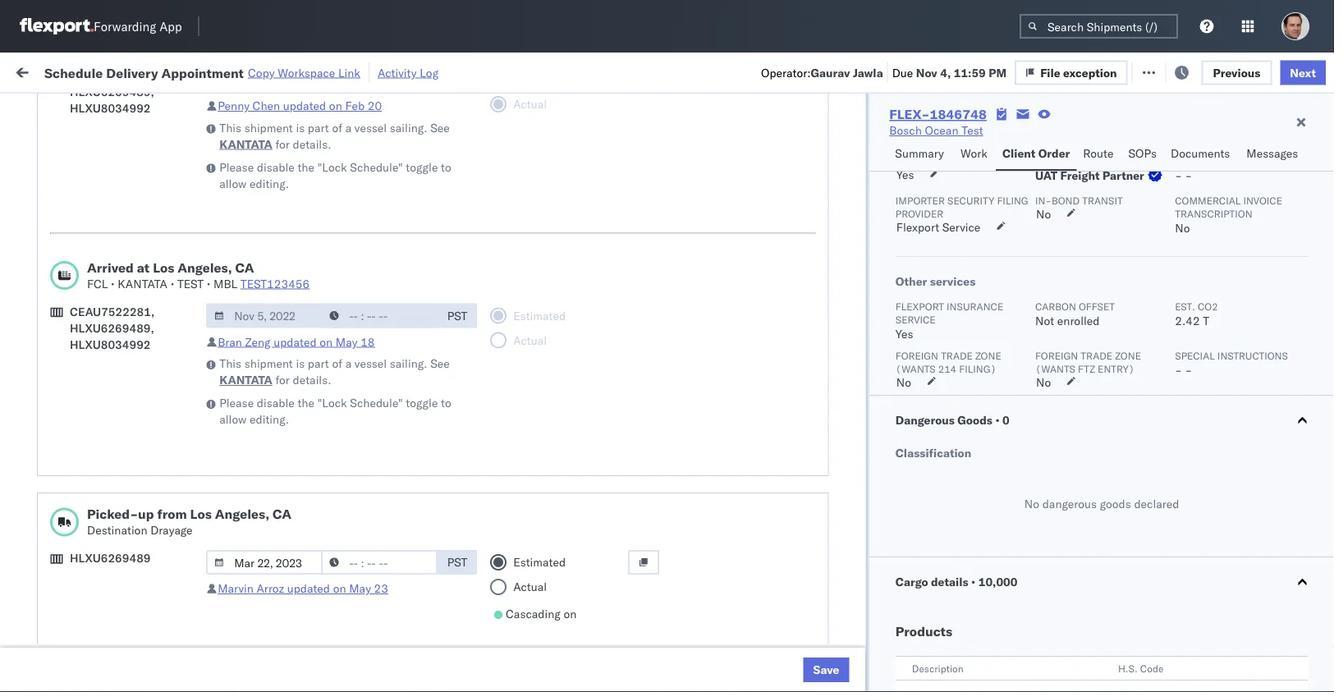 Task type: describe. For each thing, give the bounding box(es) containing it.
2022 for sixth schedule pickup from los angeles, ca link from the bottom of the page
[[387, 165, 415, 179]]

1 karl from the top
[[857, 526, 878, 540]]

23, for confirm pickup from los angeles, ca
[[365, 418, 383, 432]]

see for second 'kantata' link from the bottom of the page
[[430, 120, 450, 135]]

abcdefg78456546 for schedule pickup from los angeles, ca
[[1118, 345, 1229, 360]]

1846748 down "flexport service"
[[942, 237, 992, 251]]

for for 1st 'kantata' link from the bottom
[[275, 373, 290, 387]]

11:59 up flex-1846748 link
[[954, 65, 986, 79]]

partner
[[1102, 168, 1144, 183]]

track
[[436, 64, 462, 78]]

ocean for 11:00 pm pst, nov 8, 2022
[[503, 309, 536, 324]]

flex-1889466 for schedule delivery appointment
[[907, 381, 992, 396]]

hlxu6269489, up entry)
[[1099, 309, 1183, 323]]

angeles, for third schedule pickup from los angeles, ca link from the bottom of the page
[[176, 336, 221, 351]]

upload customs clearance documents for first upload customs clearance documents link from the top of the page
[[38, 300, 180, 331]]

1 of from the top
[[332, 120, 342, 135]]

jan for schedule pickup from rotterdam, netherlands link
[[341, 562, 359, 576]]

ocean for 8:30 pm pst, jan 23, 2023
[[503, 562, 536, 576]]

1 this shipment is part of a vessel sailing. see kantata for details. from the top
[[219, 120, 450, 151]]

pst, for schedule delivery appointment link corresponding to 2nd the schedule delivery appointment button from the bottom
[[320, 381, 345, 396]]

2022 up 4:00 pm pst, dec 23, 2022 at the left bottom of page
[[393, 381, 422, 396]]

nov up flex-1846748 link
[[916, 65, 938, 79]]

schedule pickup from rotterdam, netherlands
[[38, 553, 213, 584]]

at for arrived
[[137, 259, 150, 275]]

ca for 6th schedule pickup from los angeles, ca link from the top of the page
[[38, 606, 53, 620]]

pst, for 6th schedule pickup from los angeles, ca link from the top of the page
[[320, 598, 345, 613]]

flex- down "flexport service"
[[907, 237, 942, 251]]

route button
[[1077, 139, 1122, 171]]

flex- up flexport insurance service yes
[[907, 273, 942, 287]]

flex- down products
[[907, 670, 942, 685]]

flexport. image
[[20, 18, 94, 34]]

ca inside the picked-up from los angeles, ca destination drayage
[[273, 506, 291, 522]]

zone for filing)
[[975, 349, 1001, 362]]

file down search shipments (/) text field
[[1055, 64, 1075, 78]]

commercial
[[1175, 194, 1241, 207]]

0 vertical spatial updated
[[283, 99, 326, 113]]

to inside reset to default filters button
[[684, 63, 695, 78]]

arrived
[[87, 259, 134, 275]]

1 -- : -- -- text field from the top
[[321, 303, 438, 328]]

ocean fcl for 11:00 pm pst, nov 8, 2022
[[503, 309, 560, 324]]

2 2130387 from the top
[[942, 634, 992, 649]]

default
[[698, 63, 737, 78]]

code
[[1140, 662, 1164, 675]]

3 resize handle column header from the left
[[475, 127, 494, 692]]

- -
[[1175, 168, 1192, 183]]

appointment down up
[[134, 525, 202, 539]]

uat freight partner
[[1035, 168, 1144, 183]]

2 toggle from the top
[[406, 396, 438, 410]]

: for status
[[118, 102, 121, 114]]

messages
[[1247, 146, 1298, 161]]

from for fourth schedule pickup from los angeles, ca link from the bottom of the page
[[128, 264, 152, 278]]

6 schedule pickup from los angeles, ca link from the top
[[38, 588, 233, 621]]

2023 for 5th schedule pickup from los angeles, ca link from the top
[[390, 490, 418, 504]]

0 vertical spatial due
[[892, 65, 913, 79]]

2023 down 12,
[[383, 526, 411, 540]]

11:59 down deadline
[[264, 165, 296, 179]]

flexport for flexport service
[[896, 220, 939, 234]]

documents for first upload customs clearance documents link from the top of the page
[[38, 317, 97, 331]]

2 details. from the top
[[293, 373, 331, 387]]

h.s.
[[1118, 662, 1138, 675]]

other services
[[895, 274, 975, 289]]

1 vertical spatial to
[[441, 160, 451, 174]]

1 vertical spatial 23,
[[362, 526, 380, 540]]

work button
[[954, 139, 996, 171]]

service inside flexport insurance service yes
[[895, 313, 935, 326]]

schedule pickup from rotterdam, netherlands button
[[38, 552, 233, 587]]

dec for schedule pickup from los angeles, ca
[[348, 345, 370, 360]]

2 the from the top
[[298, 396, 315, 410]]

1 8:30 pm pst, jan 23, 2023 from the top
[[264, 526, 411, 540]]

3 integration test account - karl lagerfeld from the top
[[716, 634, 930, 649]]

2 please from the top
[[219, 396, 254, 410]]

2 vessel from the top
[[355, 356, 387, 371]]

foreign for foreign trade zone (wants ftz entry)
[[1035, 349, 1078, 362]]

offset
[[1079, 300, 1115, 312]]

2 integration from the top
[[716, 562, 773, 576]]

is for 1st 'kantata' link from the bottom
[[296, 356, 305, 371]]

no down in-
[[1036, 207, 1051, 221]]

1 allow from the top
[[219, 176, 247, 191]]

flexport insurance service yes
[[895, 300, 1003, 341]]

2023 for schedule pickup from rotterdam, netherlands link
[[383, 562, 411, 576]]

client
[[1003, 146, 1036, 161]]

flex- up description
[[907, 634, 942, 649]]

flex- down other services
[[907, 309, 942, 324]]

12,
[[369, 490, 387, 504]]

on right 180
[[420, 64, 433, 78]]

13, for schedule delivery appointment
[[372, 381, 390, 396]]

pm for schedule delivery appointment link corresponding to 2nd the schedule delivery appointment button from the bottom
[[299, 381, 317, 396]]

in
[[245, 102, 254, 114]]

jan left 28,
[[341, 634, 359, 649]]

1 please from the top
[[219, 160, 254, 174]]

foreign for foreign trade zone (wants 214 filing)
[[895, 349, 938, 362]]

1 lagerfeld from the top
[[881, 526, 930, 540]]

flex- down summary
[[907, 165, 942, 179]]

confirm delivery
[[38, 453, 125, 467]]

commercial invoice transcription no
[[1175, 194, 1282, 235]]

at for 689
[[344, 64, 354, 78]]

ftz
[[1078, 363, 1095, 375]]

los inside the picked-up from los angeles, ca destination drayage
[[190, 506, 212, 522]]

1 resize handle column header from the left
[[235, 127, 255, 692]]

schedule delivery appointment copy workspace link
[[44, 64, 360, 81]]

zone for entry)
[[1115, 349, 1141, 362]]

fcl for 8:30 pm pst, jan 28, 2023
[[539, 634, 560, 649]]

no down foreign trade zone (wants ftz entry)
[[1036, 375, 1051, 390]]

2 mmm d, yyyy text field from the top
[[206, 550, 323, 575]]

freight
[[1060, 168, 1100, 183]]

pst for arrived at los angeles, ca
[[447, 308, 468, 323]]

ceau7522281, hlxu6269489, hlxu8034992 down transit
[[1012, 236, 1266, 251]]

lhuu7894563, uetu5238478 for schedule delivery appointment
[[1012, 381, 1179, 395]]

enrolled
[[1057, 314, 1100, 328]]

4 1889466 from the top
[[942, 454, 992, 468]]

pickup for fourth schedule pickup from los angeles, ca link from the bottom of the page
[[89, 264, 125, 278]]

11:59 down 4:00 at bottom
[[264, 490, 296, 504]]

ready
[[125, 102, 154, 114]]

arrived at los angeles, ca fcl • kantata • test • mbl test123456
[[87, 259, 310, 291]]

1 disable from the top
[[257, 160, 295, 174]]

ceau7522281, hlxu6269489, hlxu8034992 down sops
[[1012, 164, 1266, 179]]

appointment up 'arrived at los angeles, ca fcl • kantata • test • mbl test123456'
[[134, 236, 202, 250]]

nov for sixth schedule pickup from los angeles, ca link from the bottom of the page
[[349, 165, 370, 179]]

18
[[361, 335, 375, 349]]

zeng
[[245, 335, 271, 349]]

copy workspace link button
[[248, 65, 360, 80]]

2 flex-2130387 from the top
[[907, 634, 992, 649]]

1 pdt, from the top
[[320, 165, 346, 179]]

bosch
[[890, 123, 922, 138]]

hlxu6269489, down partner
[[1099, 200, 1183, 215]]

status
[[89, 102, 118, 114]]

1 this from the top
[[219, 120, 241, 135]]

reset
[[650, 63, 681, 78]]

snoozed
[[340, 102, 378, 114]]

classification
[[895, 446, 971, 460]]

angeles, for second schedule pickup from los angeles, ca link
[[176, 192, 221, 206]]

from for 6th schedule pickup from los angeles, ca link from the top of the page
[[128, 589, 152, 604]]

6 resize handle column header from the left
[[852, 127, 872, 692]]

flex- up the bosch
[[890, 106, 930, 122]]

angeles, for fourth schedule pickup from los angeles, ca link from the bottom of the page
[[176, 264, 221, 278]]

trade for ftz
[[1080, 349, 1112, 362]]

flex-1846748 up "flexport service"
[[907, 201, 992, 215]]

11:59 up 4:00 at bottom
[[264, 381, 296, 396]]

2 karl from the top
[[857, 562, 878, 576]]

10 resize handle column header from the left
[[1305, 127, 1324, 692]]

bosch ocean test
[[890, 123, 983, 138]]

upload for 2nd upload customs clearance documents link from the top of the page
[[38, 625, 75, 640]]

Search Work text field
[[783, 59, 962, 83]]

• left test
[[171, 276, 174, 291]]

flex-1846748 down "flexport service"
[[907, 237, 992, 251]]

11:59 down arroz
[[264, 598, 296, 613]]

id
[[901, 134, 911, 147]]

2 part from the top
[[308, 356, 329, 371]]

2 shipment from the top
[[244, 356, 293, 371]]

insurance
[[946, 300, 1003, 312]]

flex- down 214
[[907, 381, 942, 396]]

1 horizontal spatial service
[[942, 220, 980, 234]]

upload for first upload customs clearance documents link from the top of the page
[[38, 300, 75, 314]]

on for 23
[[333, 581, 346, 596]]

work
[[47, 60, 89, 82]]

bookings test consignee
[[716, 490, 847, 504]]

pst, for first upload customs clearance documents link from the top of the page
[[320, 309, 345, 324]]

schedule delivery appointment for third the schedule delivery appointment button from the bottom of the page
[[38, 236, 202, 250]]

filing
[[997, 194, 1028, 207]]

foreign trade zone (wants ftz entry)
[[1035, 349, 1141, 375]]

from inside the picked-up from los angeles, ca destination drayage
[[157, 506, 187, 522]]

1 vessel from the top
[[355, 120, 387, 135]]

upload customs clearance documents for 2nd upload customs clearance documents link from the top of the page
[[38, 625, 180, 656]]

1 kantata link from the top
[[219, 136, 272, 152]]

my
[[16, 60, 43, 82]]

8:30 pm pst, jan 28, 2023
[[264, 634, 411, 649]]

8 resize handle column header from the left
[[1090, 127, 1110, 692]]

flex-2130384
[[907, 670, 992, 685]]

fcl for 11:59 pm pst, jan 12, 2023
[[539, 490, 560, 504]]

9 resize handle column header from the left
[[1296, 127, 1315, 692]]

work inside button
[[961, 146, 988, 161]]

1889466 for schedule delivery appointment
[[942, 381, 992, 396]]

1 mmm d, yyyy text field from the top
[[206, 303, 323, 328]]

4 karl from the top
[[857, 670, 878, 685]]

flex-1889466 for schedule pickup from los angeles, ca
[[907, 345, 992, 360]]

1 flex-2130387 from the top
[[907, 562, 992, 576]]

2 vertical spatial 4,
[[373, 273, 384, 287]]

on right cascading
[[564, 607, 577, 621]]

mbl/mawb numbers
[[1118, 134, 1219, 147]]

2 vertical spatial to
[[441, 396, 451, 410]]

2 schedule" from the top
[[350, 396, 403, 410]]

arroz
[[257, 581, 284, 596]]

1 schedule pickup from los angeles, ca button from the top
[[38, 155, 233, 189]]

jan down 11:59 pm pst, jan 12, 2023 at the bottom of the page
[[341, 526, 359, 540]]

flexport for flexport insurance service yes
[[895, 300, 944, 312]]

2 allow from the top
[[219, 412, 247, 427]]

actual
[[513, 580, 547, 594]]

consignee for flexport demo consignee
[[689, 490, 744, 504]]

2 8:30 pm pst, jan 23, 2023 from the top
[[264, 562, 411, 576]]

updated for picked-up from los angeles, ca
[[287, 581, 330, 596]]

3 karl from the top
[[857, 634, 878, 649]]

ceau7522281, hlxu6269489, hlxu8034992 up entry)
[[1012, 309, 1266, 323]]

2 of from the top
[[332, 356, 342, 371]]

h.s. code
[[1118, 662, 1164, 675]]

overdue,
[[477, 102, 520, 114]]

gvcu5265864
[[1012, 562, 1093, 576]]

2 please disable the "lock schedule" toggle to allow editing. from the top
[[219, 396, 451, 427]]

container numbers
[[1012, 128, 1056, 153]]

due nov 4, 11:59 pm
[[892, 65, 1007, 79]]

1 details. from the top
[[293, 137, 331, 151]]

0 vertical spatial yes
[[896, 168, 914, 182]]

• left 0
[[995, 413, 999, 427]]

pickup for confirm pickup from los angeles, ca link
[[83, 409, 118, 423]]

los for 1st schedule pickup from los angeles, ca button from the bottom of the page
[[155, 589, 173, 604]]

jawla
[[853, 65, 883, 79]]

lhuu7894563, for schedule delivery appointment
[[1012, 381, 1096, 395]]

Search Shipments (/) text field
[[1020, 14, 1178, 39]]

gaurav
[[811, 65, 850, 79]]

delivery for third the schedule delivery appointment button from the bottom of the page
[[89, 236, 132, 250]]

3 lagerfeld from the top
[[881, 634, 930, 649]]

7 resize handle column header from the left
[[984, 127, 1003, 692]]

1 toggle from the top
[[406, 160, 438, 174]]

lhuu7894563, uetu5238478 for confirm pickup from los angeles, ca
[[1012, 417, 1179, 432]]

2023 right 28,
[[383, 634, 411, 649]]

container
[[1012, 128, 1056, 140]]

delivery for 1st the schedule delivery appointment button from the bottom of the page
[[89, 525, 132, 539]]

activity log
[[378, 65, 439, 80]]

pm for 6th schedule pickup from los angeles, ca link from the top of the page
[[299, 598, 317, 613]]

marvin
[[218, 581, 254, 596]]

flex-1846748 up bosch ocean test
[[890, 106, 987, 122]]

hlxu6269489, down sops
[[1099, 164, 1183, 179]]

1 schedule delivery appointment button from the top
[[38, 235, 202, 253]]

1846748 for sixth schedule pickup from los angeles, ca link from the bottom of the page
[[942, 165, 992, 179]]

mbl/mawb numbers button
[[1110, 131, 1299, 147]]

yes inside flexport insurance service yes
[[895, 327, 913, 341]]

from for second schedule pickup from los angeles, ca link
[[128, 192, 152, 206]]

angeles, for 6th schedule pickup from los angeles, ca link from the top of the page
[[176, 589, 221, 604]]

8,
[[372, 309, 383, 324]]

test123456 for second schedule pickup from los angeles, ca link
[[1118, 201, 1188, 215]]

1 shipment from the top
[[244, 120, 293, 135]]

entry)
[[1098, 363, 1134, 375]]

feb
[[345, 99, 365, 113]]

los for third schedule pickup from los angeles, ca button from the top of the page
[[155, 264, 173, 278]]

file up container
[[1040, 65, 1061, 79]]

test123456 for sixth schedule pickup from los angeles, ca link from the bottom of the page
[[1118, 165, 1188, 179]]

flex-1846748 up the insurance
[[907, 273, 992, 287]]

nyku9743990
[[1012, 670, 1092, 684]]

save button
[[804, 658, 849, 682]]

los for sixth schedule pickup from los angeles, ca button from the bottom
[[155, 156, 173, 170]]

rotterdam,
[[155, 553, 213, 567]]

instructions
[[1217, 349, 1288, 362]]

special
[[1175, 349, 1215, 362]]

flex-1846748 link
[[890, 106, 987, 122]]

1 schedule" from the top
[[350, 160, 403, 174]]

ca for second schedule pickup from los angeles, ca link
[[38, 208, 53, 223]]

5 schedule pickup from los angeles, ca button from the top
[[38, 480, 233, 514]]

• left mbl
[[207, 276, 211, 291]]

numbers for mbl/mawb numbers
[[1178, 134, 1219, 147]]

activity log button
[[378, 62, 439, 83]]

5 schedule pickup from los angeles, ca link from the top
[[38, 480, 233, 513]]

2 pdt, from the top
[[320, 273, 346, 287]]

2 this from the top
[[219, 356, 241, 371]]

4 flex-1889466 from the top
[[907, 454, 992, 468]]

flex-1846748 down summary
[[907, 165, 992, 179]]

3 schedule pickup from los angeles, ca button from the top
[[38, 263, 233, 298]]

sailing. for second 'kantata' link from the bottom of the page
[[390, 120, 427, 135]]

ocean for 11:59 pm pst, jan 12, 2023
[[503, 490, 536, 504]]

flex- up classification
[[907, 418, 942, 432]]

ca for third schedule pickup from los angeles, ca link from the bottom of the page
[[38, 353, 53, 367]]

lhuu7894563, for schedule pickup from los angeles, ca
[[1012, 345, 1096, 359]]

flex-1846748 down services
[[907, 309, 992, 324]]

flex-1889466 for confirm pickup from los angeles, ca
[[907, 418, 992, 432]]

4 integration test account - karl lagerfeld from the top
[[716, 670, 930, 685]]

other
[[895, 274, 927, 289]]

pst, down 11:59 pm pst, jan 12, 2023 at the bottom of the page
[[313, 526, 338, 540]]

11:00
[[264, 309, 296, 324]]

2 vertical spatial kantata
[[219, 373, 272, 387]]

estimated
[[513, 555, 566, 569]]

picked-up from los angeles, ca destination drayage
[[87, 506, 291, 537]]

4 schedule pickup from los angeles, ca button from the top
[[38, 335, 233, 370]]

operator: gaurav jawla
[[761, 65, 883, 79]]

flex
[[880, 134, 899, 147]]

1 2130387 from the top
[[942, 562, 992, 576]]

description
[[912, 662, 963, 675]]

hlxu6269489, down transit
[[1099, 236, 1183, 251]]

1 part from the top
[[308, 120, 329, 135]]

3 schedule delivery appointment button from the top
[[38, 524, 202, 542]]

3 account from the top
[[800, 634, 844, 649]]

ceau7522281, hlxu6269489, hlxu8034992 down partner
[[1012, 200, 1266, 215]]

11:59 up 11:00
[[264, 273, 296, 287]]

flex- up 214
[[907, 345, 942, 360]]

ca for 5th schedule pickup from los angeles, ca link from the top
[[38, 497, 53, 512]]

from for schedule pickup from rotterdam, netherlands link
[[128, 553, 152, 567]]

hlxu6269489, up status
[[70, 85, 154, 99]]

mbl/mawb
[[1118, 134, 1176, 147]]

flex- down dangerous
[[907, 454, 942, 468]]

2022 for third schedule pickup from los angeles, ca link from the bottom of the page
[[393, 345, 422, 360]]

soon
[[543, 102, 566, 114]]

maeu9408431 for 8:30 pm pst, jan 28, 2023
[[1118, 634, 1201, 649]]

fcl for 11:59 pm pst, dec 13, 2022
[[539, 345, 560, 360]]

pst, for third schedule pickup from los angeles, ca link from the bottom of the page
[[320, 345, 345, 360]]

may for arrived at los angeles, ca
[[336, 335, 358, 349]]

0
[[1002, 413, 1009, 427]]

1 account from the top
[[800, 526, 844, 540]]

1 integration test account - karl lagerfeld from the top
[[716, 526, 930, 540]]

no up dangerous
[[896, 375, 911, 390]]

sops
[[1129, 146, 1157, 161]]

689
[[319, 64, 341, 78]]

11:59 down 11:00
[[264, 345, 296, 360]]

214
[[938, 363, 956, 375]]

5 resize handle column header from the left
[[688, 127, 708, 692]]

pst, down 11:59 pm pst, jan 24, 2023
[[313, 634, 338, 649]]

: for snoozed
[[378, 102, 381, 114]]

2 -- : -- -- text field from the top
[[321, 550, 438, 575]]

picked-
[[87, 506, 138, 522]]

confirm delivery link
[[38, 452, 125, 468]]

ceau7522281, hlxu6269489, hlxu8034992 up workitem button
[[70, 68, 155, 115]]

4 resize handle column header from the left
[[581, 127, 601, 692]]

2 integration test account - karl lagerfeld from the top
[[716, 562, 930, 576]]

2 editing. from the top
[[250, 412, 289, 427]]

4 account from the top
[[800, 670, 844, 685]]

container numbers button
[[1003, 124, 1094, 154]]

import
[[138, 64, 175, 78]]



Task type: locate. For each thing, give the bounding box(es) containing it.
1 vertical spatial mmm d, yyyy text field
[[206, 550, 323, 575]]

chen
[[253, 99, 280, 113]]

0 vertical spatial clearance
[[127, 300, 180, 314]]

test123456
[[1118, 165, 1188, 179], [1118, 201, 1188, 215], [240, 276, 310, 291], [1118, 309, 1188, 324]]

0 vertical spatial upload customs clearance documents
[[38, 300, 180, 331]]

0 vertical spatial sailing.
[[390, 120, 427, 135]]

1846748 for second schedule pickup from los angeles, ca link
[[942, 201, 992, 215]]

1 vertical spatial sailing.
[[390, 356, 427, 371]]

0 vertical spatial allow
[[219, 176, 247, 191]]

delivery
[[106, 64, 158, 81], [89, 236, 132, 250], [89, 381, 132, 395], [83, 453, 125, 467], [89, 525, 132, 539]]

0 vertical spatial for
[[156, 102, 170, 114]]

documents button
[[1164, 139, 1240, 171]]

0 vertical spatial upload
[[38, 300, 75, 314]]

uetu5238478 for schedule pickup from los angeles, ca
[[1099, 345, 1179, 359]]

2 upload from the top
[[38, 625, 75, 640]]

11:59 pm pst, jan 12, 2023
[[264, 490, 418, 504]]

11:59 pm pdt, nov 4, 2022 for fourth schedule pickup from los angeles, ca link from the bottom of the page
[[264, 273, 415, 287]]

1 vertical spatial upload customs clearance documents
[[38, 625, 180, 656]]

lagerfeld up description
[[881, 634, 930, 649]]

-- : -- -- text field
[[321, 303, 438, 328], [321, 550, 438, 575]]

workspace
[[278, 65, 335, 80]]

0 vertical spatial of
[[332, 120, 342, 135]]

0 vertical spatial 8:30 pm pst, jan 23, 2023
[[264, 526, 411, 540]]

0 vertical spatial -- : -- -- text field
[[321, 303, 438, 328]]

test123456 up 11:00
[[240, 276, 310, 291]]

integration
[[716, 526, 773, 540], [716, 562, 773, 576], [716, 634, 773, 649], [716, 670, 773, 685]]

schedule pickup from los angeles, ca button down workitem button
[[38, 155, 233, 189]]

zone inside foreign trade zone (wants ftz entry)
[[1115, 349, 1141, 362]]

los inside confirm pickup from los angeles, ca
[[148, 409, 167, 423]]

180 on track
[[395, 64, 462, 78]]

2022 up 12,
[[386, 418, 414, 432]]

sailing.
[[390, 120, 427, 135], [390, 356, 427, 371]]

bosch ocean test link
[[890, 122, 983, 139]]

0 vertical spatial this
[[219, 120, 241, 135]]

2 vertical spatial lhuu7894563,
[[1012, 417, 1096, 432]]

shipment down progress
[[244, 120, 293, 135]]

maeu9408431
[[1118, 562, 1201, 576], [1118, 634, 1201, 649]]

1 vertical spatial please
[[219, 396, 254, 410]]

lhuu7894563, uetu5238478 for schedule pickup from los angeles, ca
[[1012, 345, 1179, 359]]

1 8:30 from the top
[[264, 526, 289, 540]]

schedule pickup from los angeles, ca for fourth schedule pickup from los angeles, ca link from the bottom of the page
[[38, 264, 221, 295]]

from for third schedule pickup from los angeles, ca link from the bottom of the page
[[128, 336, 152, 351]]

2 sailing. from the top
[[390, 356, 427, 371]]

23, up 23
[[362, 562, 380, 576]]

3 ocean fcl from the top
[[503, 490, 560, 504]]

appointment up 'status : ready for work, blocked, in progress'
[[161, 64, 244, 81]]

2 vertical spatial updated
[[287, 581, 330, 596]]

1 vertical spatial please disable the "lock schedule" toggle to allow editing.
[[219, 396, 451, 427]]

nov
[[916, 65, 938, 79], [349, 165, 370, 179], [349, 273, 370, 287], [348, 309, 369, 324]]

2 resize handle column header from the left
[[417, 127, 437, 692]]

pdt, up the 11:00 pm pst, nov 8, 2022
[[320, 273, 346, 287]]

no left dangerous at the bottom right of page
[[1024, 497, 1039, 511]]

test123456 inside 'arrived at los angeles, ca fcl • kantata • test • mbl test123456'
[[240, 276, 310, 291]]

2 vertical spatial schedule delivery appointment link
[[38, 524, 202, 541]]

schedule pickup from rotterdam, netherlands link
[[38, 552, 233, 585]]

2 schedule delivery appointment button from the top
[[38, 380, 202, 398]]

ca inside confirm pickup from los angeles, ca
[[38, 425, 53, 439]]

• right "details"
[[971, 575, 975, 589]]

2 foreign from the left
[[1035, 349, 1078, 362]]

1 horizontal spatial trade
[[1080, 349, 1112, 362]]

a down the 11:00 pm pst, nov 8, 2022
[[345, 356, 352, 371]]

1 vertical spatial kantata
[[118, 276, 168, 291]]

23, up 12,
[[365, 418, 383, 432]]

delivery up 'ready'
[[106, 64, 158, 81]]

3 8:30 from the top
[[264, 634, 289, 649]]

1 vertical spatial 2130387
[[942, 634, 992, 649]]

4 integration from the top
[[716, 670, 773, 685]]

1 vertical spatial at
[[137, 259, 150, 275]]

1 13, from the top
[[372, 345, 390, 360]]

angeles, for confirm pickup from los angeles, ca link
[[170, 409, 215, 423]]

editing.
[[250, 176, 289, 191], [250, 412, 289, 427]]

0 vertical spatial part
[[308, 120, 329, 135]]

2022 down deadline button
[[387, 165, 415, 179]]

zone up filing)
[[975, 349, 1001, 362]]

service down importer security filing provider
[[942, 220, 980, 234]]

5 ocean fcl from the top
[[503, 598, 560, 613]]

0 vertical spatial please disable the "lock schedule" toggle to allow editing.
[[219, 160, 451, 191]]

1 vertical spatial a
[[345, 356, 352, 371]]

0 vertical spatial shipment
[[244, 120, 293, 135]]

foreign
[[895, 349, 938, 362], [1035, 349, 1078, 362]]

disable down deadline
[[257, 160, 295, 174]]

2022 right 8,
[[386, 309, 414, 324]]

schedule delivery appointment link for 1st the schedule delivery appointment button from the bottom of the page
[[38, 524, 202, 541]]

0 vertical spatial toggle
[[406, 160, 438, 174]]

(wants for foreign trade zone (wants ftz entry)
[[1035, 363, 1075, 375]]

1 vertical spatial schedule delivery appointment
[[38, 381, 202, 395]]

1 vertical spatial maeu9408431
[[1118, 634, 1201, 649]]

1 vertical spatial toggle
[[406, 396, 438, 410]]

1 vertical spatial pdt,
[[320, 273, 346, 287]]

28,
[[362, 634, 380, 649]]

documents down arrived
[[38, 317, 97, 331]]

2 is from the top
[[296, 356, 305, 371]]

from inside schedule pickup from rotterdam, netherlands
[[128, 553, 152, 567]]

pm for first upload customs clearance documents link from the top of the page
[[299, 309, 317, 324]]

pm for schedule pickup from rotterdam, netherlands link
[[292, 562, 310, 576]]

2 abcdefg78456546 from the top
[[1118, 381, 1229, 396]]

pickup for 5th schedule pickup from los angeles, ca link from the top
[[89, 481, 125, 495]]

1 pst from the top
[[447, 308, 468, 323]]

11:59 pm pst, dec 13, 2022 for schedule pickup from los angeles, ca
[[264, 345, 422, 360]]

route
[[1083, 146, 1114, 161]]

1 lhuu7894563, from the top
[[1012, 345, 1096, 359]]

-- : -- -- text field up 18
[[321, 303, 438, 328]]

3 uetu5238478 from the top
[[1099, 417, 1179, 432]]

angeles, inside confirm pickup from los angeles, ca
[[170, 409, 215, 423]]

message (0)
[[238, 64, 306, 78]]

flexport left "demo"
[[609, 490, 652, 504]]

1 vertical spatial upload customs clearance documents link
[[38, 624, 233, 657]]

1 11:59 pm pst, dec 13, 2022 from the top
[[264, 345, 422, 360]]

0 horizontal spatial (wants
[[895, 363, 935, 375]]

destination
[[87, 523, 147, 537]]

this
[[219, 120, 241, 135], [219, 356, 241, 371]]

1 customs from the top
[[78, 300, 124, 314]]

1846748 for first upload customs clearance documents link from the top of the page
[[942, 309, 992, 324]]

1 vertical spatial the
[[298, 396, 315, 410]]

1889466 up filing)
[[942, 345, 992, 360]]

1 horizontal spatial (wants
[[1035, 363, 1075, 375]]

3 schedule delivery appointment from the top
[[38, 525, 202, 539]]

from inside confirm pickup from los angeles, ca
[[121, 409, 145, 423]]

1846748 up the insurance
[[942, 273, 992, 287]]

1 integration from the top
[[716, 526, 773, 540]]

(wants for foreign trade zone (wants 214 filing)
[[895, 363, 935, 375]]

0 vertical spatial uetu5238478
[[1099, 345, 1179, 359]]

summary
[[895, 146, 944, 161]]

1 vertical spatial service
[[895, 313, 935, 326]]

2 a from the top
[[345, 356, 352, 371]]

snooze
[[445, 134, 477, 147]]

schedule pickup from los angeles, ca button up destination
[[38, 480, 233, 514]]

2 schedule pickup from los angeles, ca link from the top
[[38, 191, 233, 224]]

los inside 'arrived at los angeles, ca fcl • kantata • test • mbl test123456'
[[153, 259, 174, 275]]

1 vertical spatial -- : -- -- text field
[[321, 550, 438, 575]]

3 integration from the top
[[716, 634, 773, 649]]

delivery down picked- on the bottom of the page
[[89, 525, 132, 539]]

schedule delivery appointment link for third the schedule delivery appointment button from the bottom of the page
[[38, 235, 202, 252]]

schedule delivery appointment button up confirm pickup from los angeles, ca
[[38, 380, 202, 398]]

1 vertical spatial editing.
[[250, 412, 289, 427]]

1846748 up bosch ocean test
[[930, 106, 987, 122]]

test123456 for first upload customs clearance documents link from the top of the page
[[1118, 309, 1188, 324]]

4 schedule pickup from los angeles, ca from the top
[[38, 336, 221, 367]]

pickup for schedule pickup from rotterdam, netherlands link
[[89, 553, 125, 567]]

this down the blocked,
[[219, 120, 241, 135]]

schedule pickup from los angeles, ca link up arrived
[[38, 191, 233, 224]]

13,
[[372, 345, 390, 360], [372, 381, 390, 396]]

2 lhuu7894563, uetu5238478 from the top
[[1012, 381, 1179, 395]]

2023 right 24, at the bottom
[[390, 598, 418, 613]]

2 see from the top
[[430, 356, 450, 371]]

order
[[1038, 146, 1070, 161]]

maeu9408431 for 8:30 pm pst, jan 23, 2023
[[1118, 562, 1201, 576]]

1 upload customs clearance documents link from the top
[[38, 299, 233, 332]]

test123456 down partner
[[1118, 201, 1188, 215]]

trade inside foreign trade zone (wants ftz entry)
[[1080, 349, 1112, 362]]

pst, for schedule pickup from rotterdam, netherlands link
[[313, 562, 338, 576]]

zone inside foreign trade zone (wants 214 filing)
[[975, 349, 1001, 362]]

the down deadline
[[298, 160, 315, 174]]

on up 11:59 pm pst, jan 24, 2023
[[333, 581, 346, 596]]

flex-2130384 button
[[880, 666, 995, 689], [880, 666, 995, 689]]

flex id
[[880, 134, 911, 147]]

1 vertical spatial schedule delivery appointment link
[[38, 380, 202, 396]]

2 11:59 pm pst, dec 13, 2022 from the top
[[264, 381, 422, 396]]

bran zeng updated on may 18 button
[[218, 335, 375, 349]]

8:30
[[264, 526, 289, 540], [264, 562, 289, 576], [264, 634, 289, 649]]

marvin arroz updated on may 23 button
[[218, 581, 388, 596]]

fcl for 11:59 pm pst, jan 24, 2023
[[539, 598, 560, 613]]

1 abcdefg78456546 from the top
[[1118, 345, 1229, 360]]

0 vertical spatial abcdefg78456546
[[1118, 345, 1229, 360]]

1 a from the top
[[345, 120, 352, 135]]

trade inside foreign trade zone (wants 214 filing)
[[941, 349, 973, 362]]

2 kantata link from the top
[[219, 372, 272, 388]]

1 see from the top
[[430, 120, 450, 135]]

0 vertical spatial work
[[178, 64, 207, 78]]

schedule pickup from los angeles, ca link
[[38, 155, 233, 188], [38, 191, 233, 224], [38, 263, 233, 296], [38, 335, 233, 368], [38, 480, 233, 513], [38, 588, 233, 621]]

ca for sixth schedule pickup from los angeles, ca link from the bottom of the page
[[38, 172, 53, 186]]

at inside 'arrived at los angeles, ca fcl • kantata • test • mbl test123456'
[[137, 259, 150, 275]]

pm for sixth schedule pickup from los angeles, ca link from the bottom of the page
[[299, 165, 317, 179]]

2 vertical spatial uetu5238478
[[1099, 417, 1179, 432]]

0 vertical spatial 4,
[[940, 65, 951, 79]]

0 vertical spatial schedule delivery appointment
[[38, 236, 202, 250]]

1 vertical spatial due
[[522, 102, 541, 114]]

2130384
[[942, 670, 992, 685]]

schedule pickup from los angeles, ca down schedule pickup from rotterdam, netherlands button
[[38, 589, 221, 620]]

ocean for 11:59 pm pst, jan 24, 2023
[[503, 598, 536, 613]]

dangerous
[[895, 413, 954, 427]]

1889466 for schedule pickup from los angeles, ca
[[942, 345, 992, 360]]

• down arrived
[[111, 276, 115, 291]]

1 vertical spatial dec
[[348, 381, 370, 396]]

pst, for 5th schedule pickup from los angeles, ca link from the top
[[320, 490, 345, 504]]

documents inside "documents" button
[[1171, 146, 1230, 161]]

schedule pickup from los angeles, ca link up upload customs clearance documents button
[[38, 263, 233, 296]]

1 horizontal spatial :
[[378, 102, 381, 114]]

schedule pickup from los angeles, ca for sixth schedule pickup from los angeles, ca link from the bottom of the page
[[38, 156, 221, 186]]

flex- up products
[[907, 562, 942, 576]]

pst, for confirm pickup from los angeles, ca link
[[313, 418, 338, 432]]

appointment up confirm pickup from los angeles, ca link
[[134, 381, 202, 395]]

2 upload customs clearance documents from the top
[[38, 625, 180, 656]]

pm for confirm pickup from los angeles, ca link
[[292, 418, 310, 432]]

foreign inside foreign trade zone (wants ftz entry)
[[1035, 349, 1078, 362]]

1 vertical spatial allow
[[219, 412, 247, 427]]

0 vertical spatial confirm
[[38, 409, 80, 423]]

progress
[[256, 102, 297, 114]]

1 foreign from the left
[[895, 349, 938, 362]]

1 vertical spatial flex-2130387
[[907, 634, 992, 649]]

customs inside upload customs clearance documents button
[[78, 300, 124, 314]]

maeu9736123
[[1118, 490, 1201, 504]]

0 vertical spatial maeu9408431
[[1118, 562, 1201, 576]]

4:00 pm pst, dec 23, 2022
[[264, 418, 414, 432]]

schedule inside schedule pickup from rotterdam, netherlands
[[38, 553, 86, 567]]

11:00 pm pst, nov 8, 2022
[[264, 309, 414, 324]]

reset to default filters button
[[640, 59, 783, 83]]

1 vertical spatial see
[[430, 356, 450, 371]]

0 vertical spatial vessel
[[355, 120, 387, 135]]

1 schedule delivery appointment link from the top
[[38, 235, 202, 252]]

0 vertical spatial schedule"
[[350, 160, 403, 174]]

1 trade from the left
[[941, 349, 973, 362]]

1 vertical spatial 11:59 pm pst, dec 13, 2022
[[264, 381, 422, 396]]

11:59 pm pst, dec 13, 2022 up 4:00 pm pst, dec 23, 2022 at the left bottom of page
[[264, 381, 422, 396]]

1 horizontal spatial work
[[961, 146, 988, 161]]

1846748 for fourth schedule pickup from los angeles, ca link from the bottom of the page
[[942, 273, 992, 287]]

kantata
[[219, 137, 272, 151], [118, 276, 168, 291], [219, 373, 272, 387]]

2 schedule pickup from los angeles, ca button from the top
[[38, 191, 233, 225]]

1 vertical spatial updated
[[274, 335, 317, 349]]

2 clearance from the top
[[127, 625, 180, 640]]

2 vertical spatial 23,
[[362, 562, 380, 576]]

sops button
[[1122, 139, 1164, 171]]

schedule pickup from los angeles, ca up arrived
[[38, 192, 221, 223]]

est.
[[1175, 300, 1195, 312]]

updated up 11:59 pm pst, jan 24, 2023
[[287, 581, 330, 596]]

MMM D, YYYY text field
[[206, 303, 323, 328], [206, 550, 323, 575]]

customs for first upload customs clearance documents link from the top of the page
[[78, 300, 124, 314]]

:
[[118, 102, 121, 114], [378, 102, 381, 114]]

0 vertical spatial lhuu7894563, uetu5238478
[[1012, 345, 1179, 359]]

schedule delivery appointment link down picked- on the bottom of the page
[[38, 524, 202, 541]]

jan left 12,
[[348, 490, 366, 504]]

fcl for 11:00 pm pst, nov 8, 2022
[[539, 309, 560, 324]]

23, for schedule pickup from rotterdam, netherlands
[[362, 562, 380, 576]]

2 vertical spatial flexport
[[609, 490, 652, 504]]

(wants left ftz
[[1035, 363, 1075, 375]]

ca for fourth schedule pickup from los angeles, ca link from the bottom of the page
[[38, 280, 53, 295]]

0 horizontal spatial work
[[178, 64, 207, 78]]

1 vertical spatial kantata link
[[219, 372, 272, 388]]

2 8:30 from the top
[[264, 562, 289, 576]]

bran
[[218, 335, 242, 349]]

delivery inside button
[[83, 453, 125, 467]]

los for 4th schedule pickup from los angeles, ca button
[[155, 336, 173, 351]]

2 vertical spatial 8:30
[[264, 634, 289, 649]]

1 vertical spatial pst
[[447, 555, 468, 569]]

kantata inside 'arrived at los angeles, ca fcl • kantata • test • mbl test123456'
[[118, 276, 168, 291]]

23
[[374, 581, 388, 596]]

abcdefg78456546 for schedule delivery appointment
[[1118, 381, 1229, 396]]

11:59 pm pst, dec 13, 2022 for schedule delivery appointment
[[264, 381, 422, 396]]

2 11:59 pm pdt, nov 4, 2022 from the top
[[264, 273, 415, 287]]

yes up foreign trade zone (wants 214 filing)
[[895, 327, 913, 341]]

4 schedule pickup from los angeles, ca link from the top
[[38, 335, 233, 368]]

2 (wants from the left
[[1035, 363, 1075, 375]]

foreign up 214
[[895, 349, 938, 362]]

1846748
[[930, 106, 987, 122], [942, 165, 992, 179], [942, 201, 992, 215], [942, 237, 992, 251], [942, 273, 992, 287], [942, 309, 992, 324]]

bran zeng updated on may 18
[[218, 335, 375, 349]]

abcdefg78456546
[[1118, 345, 1229, 360], [1118, 381, 1229, 396]]

dec for schedule delivery appointment
[[348, 381, 370, 396]]

a down snoozed
[[345, 120, 352, 135]]

sailing. for 1st 'kantata' link from the bottom
[[390, 356, 427, 371]]

0 vertical spatial flex-2130387
[[907, 562, 992, 576]]

upload inside button
[[38, 300, 75, 314]]

may left 23
[[349, 581, 371, 596]]

6 ocean fcl from the top
[[503, 634, 560, 649]]

0 vertical spatial 13,
[[372, 345, 390, 360]]

fcl inside 'arrived at los angeles, ca fcl • kantata • test • mbl test123456'
[[87, 276, 108, 291]]

zimu3048342
[[1118, 670, 1197, 685]]

1 confirm from the top
[[38, 409, 80, 423]]

(wants
[[895, 363, 935, 375], [1035, 363, 1075, 375]]

nov for fourth schedule pickup from los angeles, ca link from the bottom of the page
[[349, 273, 370, 287]]

2 upload customs clearance documents link from the top
[[38, 624, 233, 657]]

no right '20'
[[385, 102, 398, 114]]

2 13, from the top
[[372, 381, 390, 396]]

6 schedule pickup from los angeles, ca button from the top
[[38, 588, 233, 623]]

confirm inside confirm pickup from los angeles, ca
[[38, 409, 80, 423]]

1 vertical spatial vessel
[[355, 356, 387, 371]]

uetu5238478 for schedule delivery appointment
[[1099, 381, 1179, 395]]

pickup for third schedule pickup from los angeles, ca link from the bottom of the page
[[89, 336, 125, 351]]

1 vertical spatial clearance
[[127, 625, 180, 640]]

2 lagerfeld from the top
[[881, 562, 930, 576]]

angeles, inside the picked-up from los angeles, ca destination drayage
[[215, 506, 269, 522]]

may for picked-up from los angeles, ca
[[349, 581, 371, 596]]

(wants left 214
[[895, 363, 935, 375]]

1 vertical spatial 4,
[[373, 165, 384, 179]]

1 upload from the top
[[38, 300, 75, 314]]

delivery for 2nd the schedule delivery appointment button from the bottom
[[89, 381, 132, 395]]

message
[[238, 64, 284, 78]]

0 vertical spatial may
[[336, 335, 358, 349]]

0 horizontal spatial foreign
[[895, 349, 938, 362]]

2 disable from the top
[[257, 396, 295, 410]]

resize handle column header
[[235, 127, 255, 692], [417, 127, 437, 692], [475, 127, 494, 692], [581, 127, 601, 692], [688, 127, 708, 692], [852, 127, 872, 692], [984, 127, 1003, 692], [1090, 127, 1110, 692], [1296, 127, 1315, 692], [1305, 127, 1324, 692]]

0 vertical spatial pst
[[447, 308, 468, 323]]

link
[[338, 65, 360, 80]]

this shipment is part of a vessel sailing. see kantata for details. down feb
[[219, 120, 450, 151]]

0 vertical spatial a
[[345, 120, 352, 135]]

0 horizontal spatial :
[[118, 102, 121, 114]]

los for confirm pickup from los angeles, ca button
[[148, 409, 167, 423]]

1 the from the top
[[298, 160, 315, 174]]

transcription
[[1175, 207, 1252, 220]]

1 vertical spatial confirm
[[38, 453, 80, 467]]

pickup inside confirm pickup from los angeles, ca
[[83, 409, 118, 423]]

numbers inside 'container numbers'
[[1012, 141, 1052, 153]]

upload customs clearance documents
[[38, 300, 180, 331], [38, 625, 180, 656]]

1 horizontal spatial foreign
[[1035, 349, 1078, 362]]

hlxu6269489, down arrived
[[70, 321, 154, 335]]

1 horizontal spatial at
[[344, 64, 354, 78]]

4, up 8,
[[373, 273, 384, 287]]

1 vertical spatial uetu5238478
[[1099, 381, 1179, 395]]

goods
[[1100, 497, 1131, 511]]

-- : -- -- text field up 23
[[321, 550, 438, 575]]

4 lagerfeld from the top
[[881, 670, 930, 685]]

please disable the "lock schedule" toggle to allow editing.
[[219, 160, 451, 191], [219, 396, 451, 427]]

kantata up upload customs clearance documents button
[[118, 276, 168, 291]]

from for 5th schedule pickup from los angeles, ca link from the top
[[128, 481, 152, 495]]

1 vertical spatial 8:30 pm pst, jan 23, 2023
[[264, 562, 411, 576]]

bond
[[1051, 194, 1079, 207]]

trade
[[941, 349, 973, 362], [1080, 349, 1112, 362]]

upload
[[38, 300, 75, 314], [38, 625, 75, 640]]

3 schedule delivery appointment link from the top
[[38, 524, 202, 541]]

pickup inside schedule pickup from rotterdam, netherlands
[[89, 553, 125, 567]]

exception
[[1078, 64, 1131, 78], [1063, 65, 1117, 79]]

delivery up confirm pickup from los angeles, ca
[[89, 381, 132, 395]]

0 vertical spatial mmm d, yyyy text field
[[206, 303, 323, 328]]

2 schedule pickup from los angeles, ca from the top
[[38, 192, 221, 223]]

1 vertical spatial of
[[332, 356, 342, 371]]

pickup for second schedule pickup from los angeles, ca link
[[89, 192, 125, 206]]

1 vertical spatial 11:59 pm pdt, nov 4, 2022
[[264, 273, 415, 287]]

pst for picked-up from los angeles, ca
[[447, 555, 468, 569]]

1 vertical spatial 13,
[[372, 381, 390, 396]]

documents inside upload customs clearance documents button
[[38, 317, 97, 331]]

delivery down confirm pickup from los angeles, ca
[[83, 453, 125, 467]]

1 vertical spatial yes
[[895, 327, 913, 341]]

drayage
[[150, 523, 193, 537]]

8:30 pm pst, jan 23, 2023
[[264, 526, 411, 540], [264, 562, 411, 576]]

ceau7522281, hlxu6269489, hlxu8034992 down arrived
[[70, 304, 155, 351]]

lhuu7894563, down ftz
[[1012, 381, 1096, 395]]

upload customs clearance documents link down arrived
[[38, 299, 233, 332]]

8:30 pm pst, jan 23, 2023 up 11:59 pm pst, jan 24, 2023
[[264, 562, 411, 576]]

no down transcription
[[1175, 221, 1190, 235]]

1 schedule delivery appointment from the top
[[38, 236, 202, 250]]

schedule pickup from los angeles, ca up upload customs clearance documents button
[[38, 264, 221, 295]]

2 vertical spatial schedule delivery appointment button
[[38, 524, 202, 542]]

schedule pickup from los angeles, ca up destination
[[38, 481, 221, 512]]

flex-1846748 button
[[880, 161, 995, 184], [880, 161, 995, 184], [880, 197, 995, 220], [880, 197, 995, 220], [880, 233, 995, 256], [880, 233, 995, 256], [880, 269, 995, 292], [880, 269, 995, 292], [880, 305, 995, 328], [880, 305, 995, 328]]

upload customs clearance documents inside upload customs clearance documents button
[[38, 300, 180, 331]]

0 horizontal spatial zone
[[975, 349, 1001, 362]]

upload customs clearance documents button
[[38, 299, 233, 334]]

forwarding app link
[[20, 18, 182, 34]]

foreign up ftz
[[1035, 349, 1078, 362]]

batch action
[[1243, 64, 1314, 78]]

2 this shipment is part of a vessel sailing. see kantata for details. from the top
[[219, 356, 450, 387]]

confirm pickup from los angeles, ca link
[[38, 408, 233, 441]]

flexport down other
[[895, 300, 944, 312]]

1846748 down services
[[942, 309, 992, 324]]

2022
[[387, 165, 415, 179], [387, 273, 415, 287], [386, 309, 414, 324], [393, 345, 422, 360], [393, 381, 422, 396], [386, 418, 414, 432]]

please down bran
[[219, 396, 254, 410]]

allow
[[219, 176, 247, 191], [219, 412, 247, 427]]

0 vertical spatial disable
[[257, 160, 295, 174]]

0 vertical spatial kantata link
[[219, 136, 272, 152]]

mmm d, yyyy text field up zeng
[[206, 303, 323, 328]]

pm for third schedule pickup from los angeles, ca link from the bottom of the page
[[299, 345, 317, 360]]

1 lhuu7894563, uetu5238478 from the top
[[1012, 345, 1179, 359]]

3 schedule pickup from los angeles, ca link from the top
[[38, 263, 233, 296]]

numbers for container numbers
[[1012, 141, 1052, 153]]

1 editing. from the top
[[250, 176, 289, 191]]

schedule delivery appointment
[[38, 236, 202, 250], [38, 381, 202, 395], [38, 525, 202, 539]]

2 account from the top
[[800, 562, 844, 576]]

is down penny chen updated on feb 20 button
[[296, 120, 305, 135]]

for for second 'kantata' link from the bottom of the page
[[275, 137, 290, 151]]

1 11:59 pm pdt, nov 4, 2022 from the top
[[264, 165, 415, 179]]

clearance inside button
[[127, 300, 180, 314]]

ocean for 8:30 pm pst, jan 28, 2023
[[503, 634, 536, 649]]

filtered
[[16, 101, 56, 115]]

next button
[[1280, 60, 1326, 85]]

maeu9408431 up code
[[1118, 634, 1201, 649]]

1 "lock from the top
[[318, 160, 347, 174]]

ca inside 'arrived at los angeles, ca fcl • kantata • test • mbl test123456'
[[235, 259, 254, 275]]

consignee for bookings test consignee
[[792, 490, 847, 504]]

save
[[813, 663, 839, 677]]

(wants inside foreign trade zone (wants 214 filing)
[[895, 363, 935, 375]]

flex- up "flexport service"
[[907, 201, 942, 215]]

schedule delivery appointment for 2nd the schedule delivery appointment button from the bottom
[[38, 381, 202, 395]]

from for sixth schedule pickup from los angeles, ca link from the bottom of the page
[[128, 156, 152, 170]]

details. down bran zeng updated on may 18 button
[[293, 373, 331, 387]]

2.42
[[1175, 314, 1200, 328]]

2 lhuu7894563, from the top
[[1012, 381, 1096, 395]]

importer security filing provider
[[895, 194, 1028, 220]]

1 schedule pickup from los angeles, ca link from the top
[[38, 155, 233, 188]]

confirm for confirm delivery
[[38, 453, 80, 467]]

no inside commercial invoice transcription no
[[1175, 221, 1190, 235]]

ceau7522281,
[[70, 68, 155, 83], [1012, 164, 1096, 179], [1012, 200, 1096, 215], [1012, 236, 1096, 251], [70, 304, 155, 319], [1012, 309, 1096, 323]]

0 vertical spatial this shipment is part of a vessel sailing. see kantata for details.
[[219, 120, 450, 151]]

upload customs clearance documents link down schedule pickup from rotterdam, netherlands button
[[38, 624, 233, 657]]

cascading
[[506, 607, 561, 621]]

please down in
[[219, 160, 254, 174]]

delivery for confirm delivery button
[[83, 453, 125, 467]]

foreign inside foreign trade zone (wants 214 filing)
[[895, 349, 938, 362]]

schedule" down deadline button
[[350, 160, 403, 174]]

schedule pickup from los angeles, ca button up arrived
[[38, 191, 233, 225]]

schedule delivery appointment button down picked- on the bottom of the page
[[38, 524, 202, 542]]

1 vertical spatial disable
[[257, 396, 295, 410]]

schedule"
[[350, 160, 403, 174], [350, 396, 403, 410]]

jan for 5th schedule pickup from los angeles, ca link from the top
[[348, 490, 366, 504]]

(wants inside foreign trade zone (wants ftz entry)
[[1035, 363, 1075, 375]]

declared
[[1134, 497, 1179, 511]]

ocean for 11:59 pm pst, dec 13, 2022
[[503, 345, 536, 360]]

1 maeu9408431 from the top
[[1118, 562, 1201, 576]]

test123456 left t
[[1118, 309, 1188, 324]]

2 "lock from the top
[[318, 396, 347, 410]]

2 confirm from the top
[[38, 453, 80, 467]]

1 vertical spatial this
[[219, 356, 241, 371]]

upload customs clearance documents link
[[38, 299, 233, 332], [38, 624, 233, 657]]

0 vertical spatial to
[[684, 63, 695, 78]]

ocean fcl for 11:59 pm pst, jan 24, 2023
[[503, 598, 560, 613]]

angeles, inside 'arrived at los angeles, ca fcl • kantata • test • mbl test123456'
[[178, 259, 232, 275]]

angeles, for 5th schedule pickup from los angeles, ca link from the top
[[176, 481, 221, 495]]

11:59 pm pdt, nov 4, 2022 up the 11:00 pm pst, nov 8, 2022
[[264, 273, 415, 287]]

pst, up bran zeng updated on may 18 button
[[320, 309, 345, 324]]

0 vertical spatial kantata
[[219, 137, 272, 151]]

689 at risk
[[319, 64, 376, 78]]

of
[[332, 120, 342, 135], [332, 356, 342, 371]]

11:59 pm pdt, nov 4, 2022 for sixth schedule pickup from los angeles, ca link from the bottom of the page
[[264, 165, 415, 179]]

flex-1889466 down 214
[[907, 381, 992, 396]]

fcl for 8:30 pm pst, jan 23, 2023
[[539, 562, 560, 576]]

4 ocean fcl from the top
[[503, 562, 560, 576]]

abcdefg78456546 down 2.42
[[1118, 345, 1229, 360]]

cargo
[[895, 575, 928, 589]]

2 vertical spatial schedule delivery appointment
[[38, 525, 202, 539]]

1 please disable the "lock schedule" toggle to allow editing. from the top
[[219, 160, 451, 191]]

at
[[344, 64, 354, 78], [137, 259, 150, 275]]

activity
[[378, 65, 417, 80]]

"lock down deadline button
[[318, 160, 347, 174]]

uetu5238478
[[1099, 345, 1179, 359], [1099, 381, 1179, 395], [1099, 417, 1179, 432]]

flexport inside flexport insurance service yes
[[895, 300, 944, 312]]

for down bran zeng updated on may 18 button
[[275, 373, 290, 387]]

0 horizontal spatial service
[[895, 313, 935, 326]]



Task type: vqa. For each thing, say whether or not it's contained in the screenshot.
Pickup corresponding to "Schedule Pickup from Rotterdam, Netherlands" BUTTON
yes



